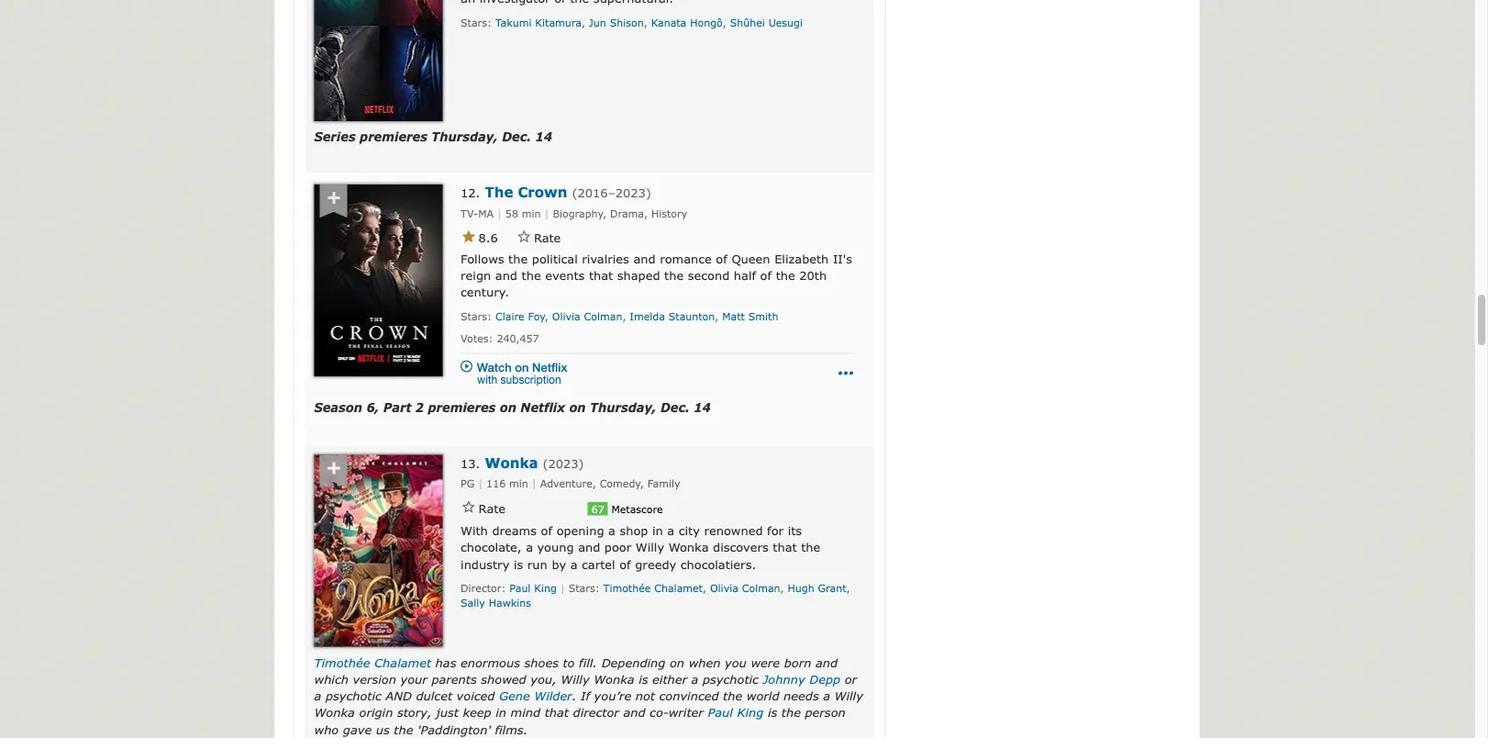 Task type: describe. For each thing, give the bounding box(es) containing it.
sally hawkins link
[[461, 597, 531, 609]]

family
[[648, 478, 681, 490]]

half
[[734, 269, 756, 283]]

political
[[532, 252, 578, 266]]

chocolate,
[[461, 540, 522, 555]]

0 horizontal spatial timothée chalamet link
[[314, 655, 431, 670]]

paul king
[[708, 706, 764, 720]]

dulcet
[[416, 689, 453, 703]]

a up poor
[[609, 524, 616, 538]]

industry
[[461, 557, 510, 571]]

with subscription
[[477, 374, 561, 386]]

origin
[[359, 706, 393, 720]]

| down "wonka" 'link'
[[532, 478, 537, 490]]

of up second
[[716, 252, 728, 266]]

part
[[383, 400, 412, 415]]

shaped
[[618, 269, 661, 283]]

by
[[552, 557, 566, 571]]

is inside the 67 metascore with dreams of opening a shop in a city renowned for its chocolate, a young and poor willy wonka discovers that the industry is run by a cartel of greedy chocolatiers.
[[514, 557, 523, 571]]

in inside the 67 metascore with dreams of opening a shop in a city renowned for its chocolate, a young and poor willy wonka discovers that the industry is run by a cartel of greedy chocolatiers.
[[653, 524, 663, 538]]

| down crown
[[545, 207, 549, 220]]

director
[[573, 706, 619, 720]]

keep
[[463, 706, 492, 720]]

on up (2023)
[[570, 400, 586, 415]]

that inside the 67 metascore with dreams of opening a shop in a city renowned for its chocolate, a young and poor willy wonka discovers that the industry is run by a cartel of greedy chocolatiers.
[[773, 540, 797, 555]]

0 vertical spatial netflix
[[533, 360, 568, 375]]

matt
[[723, 310, 745, 323]]

metascore
[[612, 503, 663, 515]]

stars: takumi kitamura , jun shison , kanata hongô , shûhei uesugi
[[461, 16, 803, 29]]

pg
[[461, 478, 475, 490]]

a inside the . if you're not convinced the world needs a willy wonka origin story, just keep in mind that director and co-writer
[[824, 689, 831, 703]]

story,
[[397, 706, 432, 720]]

0 vertical spatial premieres
[[360, 130, 428, 144]]

takumi kitamura link
[[496, 16, 582, 29]]

ii's
[[833, 252, 853, 266]]

you,
[[531, 672, 557, 686]]

and up century.
[[496, 269, 518, 283]]

willy inside the 67 metascore with dreams of opening a shop in a city renowned for its chocolate, a young and poor willy wonka discovers that the industry is run by a cartel of greedy chocolatiers.
[[636, 540, 665, 555]]

shison
[[610, 16, 644, 29]]

the down story,
[[394, 722, 413, 737]]

hongô
[[690, 16, 723, 29]]

dreams
[[492, 524, 537, 538]]

johnny
[[763, 672, 806, 686]]

, left jun
[[582, 16, 586, 29]]

wonka link
[[485, 454, 538, 471]]

season
[[314, 400, 363, 415]]

13. wonka (2023) pg | 116 min | adventure, comedy, family
[[461, 454, 681, 490]]

depending
[[602, 655, 666, 670]]

stars: claire foy , olivia colman , imelda staunton , matt smith
[[461, 310, 779, 323]]

history
[[652, 207, 688, 220]]

20th
[[800, 269, 827, 283]]

johnny depp link
[[763, 672, 841, 686]]

smith
[[749, 310, 779, 323]]

poor
[[605, 540, 632, 555]]

crown
[[518, 184, 568, 201]]

116
[[487, 478, 506, 490]]

wilder
[[534, 689, 572, 703]]

1 vertical spatial dec.
[[661, 400, 690, 415]]

of down poor
[[620, 557, 631, 571]]

fill.
[[579, 655, 598, 670]]

hawkins
[[489, 597, 531, 609]]

(2023)
[[543, 456, 584, 471]]

tv-
[[461, 207, 478, 220]]

matt smith link
[[723, 310, 779, 323]]

on inside has enormous shoes to fill. depending on when you were born and which version your parents showed you, willy wonka is either a psychotic
[[670, 655, 685, 670]]

run
[[528, 557, 548, 571]]

0 vertical spatial thursday,
[[432, 130, 498, 144]]

the crown link
[[485, 184, 568, 201]]

wonka image
[[314, 455, 443, 647]]

gave
[[343, 722, 372, 737]]

willy inside the . if you're not convinced the world needs a willy wonka origin story, just keep in mind that director and co-writer
[[835, 689, 864, 703]]

paul inside director: paul king | stars: timothée chalamet , olivia colman , hugh grant , sally hawkins
[[510, 582, 531, 595]]

jun shison link
[[589, 16, 644, 29]]

shûhei
[[730, 16, 765, 29]]

votes:
[[461, 332, 493, 345]]

that inside the . if you're not convinced the world needs a willy wonka origin story, just keep in mind that director and co-writer
[[545, 706, 569, 720]]

shop
[[620, 524, 648, 538]]

films.
[[495, 722, 528, 737]]

1 vertical spatial olivia colman link
[[710, 582, 781, 595]]

follows the political rivalries and romance of queen elizabeth ii's reign and the events that shaped the second half of the 20th century.
[[461, 252, 853, 299]]

gene wilder link
[[499, 689, 572, 703]]

follows
[[461, 252, 504, 266]]

convinced
[[660, 689, 719, 703]]

needs
[[784, 689, 819, 703]]

click to add to watchlist image for wonka
[[316, 455, 351, 490]]

the down elizabeth
[[776, 269, 796, 283]]

watch
[[477, 360, 512, 375]]

imelda
[[630, 310, 665, 323]]

which
[[314, 672, 349, 686]]

drama,
[[610, 207, 648, 220]]

and up the shaped
[[634, 252, 656, 266]]

, right claire
[[546, 310, 549, 323]]

hugh grant link
[[788, 582, 847, 595]]

a up run
[[526, 540, 533, 555]]

person
[[805, 706, 846, 720]]

timothée inside director: paul king | stars: timothée chalamet , olivia colman , hugh grant , sally hawkins
[[604, 582, 651, 595]]

born
[[785, 655, 812, 670]]

the right follows
[[509, 252, 528, 266]]

co-
[[650, 706, 669, 720]]

stars: for stars: claire foy , olivia colman , imelda staunton , matt smith
[[461, 310, 492, 323]]

wonka inside has enormous shoes to fill. depending on when you were born and which version your parents showed you, willy wonka is either a psychotic
[[594, 672, 635, 686]]

0 vertical spatial dec.
[[502, 130, 532, 144]]

is inside has enormous shoes to fill. depending on when you were born and which version your parents showed you, willy wonka is either a psychotic
[[639, 672, 649, 686]]

second
[[688, 269, 730, 283]]

comedy,
[[600, 478, 644, 490]]

events
[[545, 269, 585, 283]]

chocolatiers.
[[681, 557, 757, 571]]

on down with subscription
[[500, 400, 517, 415]]

that inside "follows the political rivalries and romance of queen elizabeth ii's reign and the events that shaped the second half of the 20th century."
[[589, 269, 613, 283]]

renowned
[[704, 524, 763, 538]]

a left city
[[668, 524, 675, 538]]

shûhei uesugi link
[[730, 16, 803, 29]]

adventure,
[[540, 478, 596, 490]]

13.
[[461, 456, 480, 471]]

takumi
[[496, 16, 532, 29]]

| inside director: paul king | stars: timothée chalamet , olivia colman , hugh grant , sally hawkins
[[561, 582, 565, 595]]

0 horizontal spatial paul king link
[[510, 582, 557, 595]]

and inside the . if you're not convinced the world needs a willy wonka origin story, just keep in mind that director and co-writer
[[624, 706, 646, 720]]



Task type: locate. For each thing, give the bounding box(es) containing it.
that down rivalries at the top left of page
[[589, 269, 613, 283]]

ma
[[478, 207, 494, 220]]

, left kanata
[[644, 16, 648, 29]]

willy up greedy on the left bottom of the page
[[636, 540, 665, 555]]

0 vertical spatial is
[[514, 557, 523, 571]]

1 vertical spatial rate
[[479, 501, 506, 515]]

1 vertical spatial min
[[510, 478, 529, 490]]

2
[[416, 400, 424, 415]]

paul king link down run
[[510, 582, 557, 595]]

2 vertical spatial stars:
[[569, 582, 600, 595]]

premieres
[[360, 130, 428, 144], [428, 400, 496, 415]]

14 up crown
[[536, 130, 553, 144]]

a up convinced at the left bottom of the page
[[692, 672, 699, 686]]

0 vertical spatial rate
[[534, 231, 561, 245]]

0 horizontal spatial dec.
[[502, 130, 532, 144]]

0 vertical spatial timothée
[[604, 582, 651, 595]]

2 vertical spatial that
[[545, 706, 569, 720]]

century.
[[461, 285, 509, 299]]

the down its
[[801, 540, 821, 555]]

psychotic down you
[[703, 672, 759, 686]]

1 horizontal spatial rate
[[534, 231, 561, 245]]

netflix
[[533, 360, 568, 375], [521, 400, 565, 415]]

is down world
[[768, 706, 778, 720]]

1 vertical spatial chalamet
[[375, 655, 431, 670]]

play circle outline inline image
[[461, 361, 473, 373]]

1 horizontal spatial is
[[639, 672, 649, 686]]

kanata hongô link
[[651, 16, 723, 29]]

subscription
[[501, 374, 561, 386]]

1 vertical spatial king
[[737, 706, 764, 720]]

,
[[582, 16, 586, 29], [644, 16, 648, 29], [723, 16, 727, 29], [546, 310, 549, 323], [623, 310, 626, 323], [715, 310, 719, 323], [703, 582, 707, 595], [781, 582, 784, 595], [847, 582, 851, 595]]

city
[[679, 524, 700, 538]]

0 horizontal spatial timothée
[[314, 655, 370, 670]]

king down world
[[737, 706, 764, 720]]

claire foy link
[[496, 310, 546, 323]]

0 vertical spatial olivia colman link
[[552, 310, 623, 323]]

wonka up who
[[314, 706, 355, 720]]

timothée chalamet link up version
[[314, 655, 431, 670]]

olivia colman link down chocolatiers.
[[710, 582, 781, 595]]

58
[[506, 207, 519, 220]]

1 horizontal spatial paul king link
[[708, 706, 764, 720]]

king inside director: paul king | stars: timothée chalamet , olivia colman , hugh grant , sally hawkins
[[535, 582, 557, 595]]

on up either
[[670, 655, 685, 670]]

sally
[[461, 597, 485, 609]]

olivia colman link down events
[[552, 310, 623, 323]]

timothée chalamet
[[314, 655, 431, 670]]

is
[[514, 557, 523, 571], [639, 672, 649, 686], [768, 706, 778, 720]]

wonka inside the 67 metascore with dreams of opening a shop in a city renowned for its chocolate, a young and poor willy wonka discovers that the industry is run by a cartel of greedy chocolatiers.
[[669, 540, 709, 555]]

240,457
[[497, 332, 539, 345]]

rate up the "political"
[[534, 231, 561, 245]]

1 vertical spatial timothée chalamet link
[[314, 655, 431, 670]]

0 horizontal spatial colman
[[584, 310, 623, 323]]

1 horizontal spatial king
[[737, 706, 764, 720]]

with
[[477, 374, 498, 386]]

and down not
[[624, 706, 646, 720]]

1 horizontal spatial 14
[[694, 400, 711, 415]]

paul king link down world
[[708, 706, 764, 720]]

when
[[689, 655, 721, 670]]

0 vertical spatial stars:
[[461, 16, 492, 29]]

8.6
[[479, 231, 498, 245]]

min right 58
[[522, 207, 541, 220]]

click to add to watchlist image down 'series'
[[316, 185, 351, 220]]

willy up .
[[561, 672, 590, 686]]

and down opening
[[578, 540, 601, 555]]

, left 'imelda'
[[623, 310, 626, 323]]

grant
[[818, 582, 847, 595]]

min inside 12. the crown (2016–2023) tv-ma | 58 min | biography, drama, history
[[522, 207, 541, 220]]

1 horizontal spatial premieres
[[428, 400, 496, 415]]

12. the crown (2016–2023) tv-ma | 58 min | biography, drama, history
[[461, 184, 688, 220]]

psychotic inside has enormous shoes to fill. depending on when you were born and which version your parents showed you, willy wonka is either a psychotic
[[703, 672, 759, 686]]

0 horizontal spatial olivia colman link
[[552, 310, 623, 323]]

12.
[[461, 186, 480, 200]]

showed
[[481, 672, 527, 686]]

chalamet up the your
[[375, 655, 431, 670]]

, left shûhei
[[723, 16, 727, 29]]

olivia right foy
[[552, 310, 581, 323]]

the inside the . if you're not convinced the world needs a willy wonka origin story, just keep in mind that director and co-writer
[[723, 689, 743, 703]]

king down run
[[535, 582, 557, 595]]

0 vertical spatial psychotic
[[703, 672, 759, 686]]

director: paul king | stars: timothée chalamet , olivia colman , hugh grant , sally hawkins
[[461, 582, 851, 609]]

gene
[[499, 689, 530, 703]]

1 vertical spatial is
[[639, 672, 649, 686]]

1 vertical spatial that
[[773, 540, 797, 555]]

uesugi
[[769, 16, 803, 29]]

2 horizontal spatial that
[[773, 540, 797, 555]]

the down romance
[[665, 269, 684, 283]]

more horiz image
[[835, 363, 857, 385]]

min down "wonka" 'link'
[[510, 478, 529, 490]]

click to add to watchlist image down season
[[316, 455, 351, 490]]

that down for
[[773, 540, 797, 555]]

votes: 240,457
[[461, 332, 539, 345]]

2 horizontal spatial is
[[768, 706, 778, 720]]

voiced
[[457, 689, 495, 703]]

0 horizontal spatial chalamet
[[375, 655, 431, 670]]

1 vertical spatial click to add to watchlist image
[[316, 455, 351, 490]]

0 horizontal spatial that
[[545, 706, 569, 720]]

| left 58
[[497, 207, 502, 220]]

0 vertical spatial that
[[589, 269, 613, 283]]

1 horizontal spatial paul
[[708, 706, 733, 720]]

colman inside director: paul king | stars: timothée chalamet , olivia colman , hugh grant , sally hawkins
[[742, 582, 781, 595]]

chalamet inside director: paul king | stars: timothée chalamet , olivia colman , hugh grant , sally hawkins
[[655, 582, 703, 595]]

in up films.
[[496, 706, 507, 720]]

is left run
[[514, 557, 523, 571]]

of up young
[[541, 524, 553, 538]]

1 click to add to watchlist image from the top
[[316, 185, 351, 220]]

1 vertical spatial colman
[[742, 582, 781, 595]]

2 horizontal spatial willy
[[835, 689, 864, 703]]

'paddington'
[[418, 722, 491, 737]]

a up "person"
[[824, 689, 831, 703]]

0 horizontal spatial willy
[[561, 672, 590, 686]]

1 horizontal spatial chalamet
[[655, 582, 703, 595]]

, right hugh
[[847, 582, 851, 595]]

1 vertical spatial thursday,
[[590, 400, 657, 415]]

elizabeth
[[775, 252, 829, 266]]

1 horizontal spatial timothée chalamet link
[[604, 582, 703, 595]]

wonka inside the . if you're not convinced the world needs a willy wonka origin story, just keep in mind that director and co-writer
[[314, 706, 355, 720]]

romance
[[660, 252, 712, 266]]

0 vertical spatial click to add to watchlist image
[[316, 185, 351, 220]]

who
[[314, 722, 339, 737]]

0 horizontal spatial psychotic
[[326, 689, 382, 703]]

olivia inside director: paul king | stars: timothée chalamet , olivia colman , hugh grant , sally hawkins
[[710, 582, 739, 595]]

2 vertical spatial willy
[[835, 689, 864, 703]]

0 horizontal spatial in
[[496, 706, 507, 720]]

us
[[376, 722, 390, 737]]

1 vertical spatial olivia
[[710, 582, 739, 595]]

season 6, part 2 premieres on netflix on thursday, dec. 14
[[314, 400, 711, 415]]

psychotic down version
[[326, 689, 382, 703]]

(2016–2023)
[[572, 186, 652, 200]]

cartel
[[582, 557, 616, 571]]

rivalries
[[582, 252, 630, 266]]

wonka inside 13. wonka (2023) pg | 116 min | adventure, comedy, family
[[485, 454, 538, 471]]

psychotic inside the or a psychotic and dulcet voiced
[[326, 689, 382, 703]]

0 horizontal spatial 14
[[536, 130, 553, 144]]

1 horizontal spatial thursday,
[[590, 400, 657, 415]]

wonka up 116
[[485, 454, 538, 471]]

a inside has enormous shoes to fill. depending on when you were born and which version your parents showed you, willy wonka is either a psychotic
[[692, 672, 699, 686]]

timothée up which
[[314, 655, 370, 670]]

1 horizontal spatial olivia
[[710, 582, 739, 595]]

psychotic
[[703, 672, 759, 686], [326, 689, 382, 703]]

stars: for stars: takumi kitamura , jun shison , kanata hongô , shûhei uesugi
[[461, 16, 492, 29]]

0 vertical spatial timothée chalamet link
[[604, 582, 703, 595]]

premieres right 'series'
[[360, 130, 428, 144]]

wonka
[[485, 454, 538, 471], [669, 540, 709, 555], [594, 672, 635, 686], [314, 706, 355, 720]]

paul up hawkins
[[510, 582, 531, 595]]

1 vertical spatial paul
[[708, 706, 733, 720]]

greedy
[[635, 557, 677, 571]]

is inside is the person who gave us the 'paddington' films.
[[768, 706, 778, 720]]

1 horizontal spatial that
[[589, 269, 613, 283]]

in inside the . if you're not convinced the world needs a willy wonka origin story, just keep in mind that director and co-writer
[[496, 706, 507, 720]]

click to add to watchlist image
[[316, 185, 351, 220], [316, 455, 351, 490]]

1 vertical spatial netflix
[[521, 400, 565, 415]]

0 vertical spatial min
[[522, 207, 541, 220]]

and up depp
[[816, 655, 838, 670]]

of right half
[[761, 269, 772, 283]]

colman left hugh
[[742, 582, 781, 595]]

in right shop
[[653, 524, 663, 538]]

dec. up the crown link
[[502, 130, 532, 144]]

of
[[716, 252, 728, 266], [761, 269, 772, 283], [541, 524, 553, 538], [620, 557, 631, 571]]

johnny depp
[[763, 672, 841, 686]]

olivia down chocolatiers.
[[710, 582, 739, 595]]

rate down 116
[[479, 501, 506, 515]]

1 horizontal spatial dec.
[[661, 400, 690, 415]]

| down by
[[561, 582, 565, 595]]

. if you're not convinced the world needs a willy wonka origin story, just keep in mind that director and co-writer
[[314, 689, 864, 720]]

1 horizontal spatial timothée
[[604, 582, 651, 595]]

1 horizontal spatial willy
[[636, 540, 665, 555]]

| right pg
[[478, 478, 483, 490]]

netflix down subscription
[[521, 400, 565, 415]]

1 vertical spatial timothée
[[314, 655, 370, 670]]

reign
[[461, 269, 491, 283]]

in
[[653, 524, 663, 538], [496, 706, 507, 720]]

, left hugh
[[781, 582, 784, 595]]

chalamet down greedy on the left bottom of the page
[[655, 582, 703, 595]]

and inside the 67 metascore with dreams of opening a shop in a city renowned for its chocolate, a young and poor willy wonka discovers that the industry is run by a cartel of greedy chocolatiers.
[[578, 540, 601, 555]]

0 horizontal spatial olivia
[[552, 310, 581, 323]]

kanata
[[651, 16, 687, 29]]

imelda staunton link
[[630, 310, 715, 323]]

1 vertical spatial willy
[[561, 672, 590, 686]]

mind
[[511, 706, 541, 720]]

on right watch
[[515, 360, 529, 375]]

the up "paul king"
[[723, 689, 743, 703]]

for
[[767, 524, 784, 538]]

thursday, up 12.
[[432, 130, 498, 144]]

series premieres thursday, dec. 14
[[314, 130, 553, 144]]

jun
[[589, 16, 607, 29]]

olivia
[[552, 310, 581, 323], [710, 582, 739, 595]]

0 horizontal spatial thursday,
[[432, 130, 498, 144]]

14 down staunton
[[694, 400, 711, 415]]

0 horizontal spatial rate
[[479, 501, 506, 515]]

premieres down the with
[[428, 400, 496, 415]]

0 vertical spatial paul king link
[[510, 582, 557, 595]]

netflix down 240,457
[[533, 360, 568, 375]]

click to add to watchlist image for the crown
[[316, 185, 351, 220]]

is up not
[[639, 672, 649, 686]]

and inside has enormous shoes to fill. depending on when you were born and which version your parents showed you, willy wonka is either a psychotic
[[816, 655, 838, 670]]

2 click to add to watchlist image from the top
[[316, 455, 351, 490]]

67 metascore with dreams of opening a shop in a city renowned for its chocolate, a young and poor willy wonka discovers that the industry is run by a cartel of greedy chocolatiers.
[[461, 503, 821, 571]]

min inside 13. wonka (2023) pg | 116 min | adventure, comedy, family
[[510, 478, 529, 490]]

1 vertical spatial in
[[496, 706, 507, 720]]

0 horizontal spatial paul
[[510, 582, 531, 595]]

0 vertical spatial olivia
[[552, 310, 581, 323]]

0 vertical spatial paul
[[510, 582, 531, 595]]

paul right the writer
[[708, 706, 733, 720]]

1 vertical spatial 14
[[694, 400, 711, 415]]

2 vertical spatial is
[[768, 706, 778, 720]]

wonka down city
[[669, 540, 709, 555]]

0 vertical spatial 14
[[536, 130, 553, 144]]

0 horizontal spatial premieres
[[360, 130, 428, 144]]

the
[[485, 184, 513, 201]]

stars: up votes:
[[461, 310, 492, 323]]

, left matt
[[715, 310, 719, 323]]

dec. up family on the left
[[661, 400, 690, 415]]

timothée down 'cartel'
[[604, 582, 651, 595]]

has enormous shoes to fill. depending on when you were born and which version your parents showed you, willy wonka is either a psychotic
[[314, 655, 838, 686]]

willy down or
[[835, 689, 864, 703]]

yu yu hakusho image
[[314, 0, 443, 122]]

wonka up you're
[[594, 672, 635, 686]]

0 vertical spatial in
[[653, 524, 663, 538]]

the down the "political"
[[522, 269, 541, 283]]

0 horizontal spatial king
[[535, 582, 557, 595]]

1 horizontal spatial olivia colman link
[[710, 582, 781, 595]]

gene wilder
[[499, 689, 572, 703]]

chalamet
[[655, 582, 703, 595], [375, 655, 431, 670]]

1 horizontal spatial psychotic
[[703, 672, 759, 686]]

were
[[751, 655, 780, 670]]

that down wilder
[[545, 706, 569, 720]]

the crown image
[[314, 185, 443, 377]]

0 horizontal spatial is
[[514, 557, 523, 571]]

with
[[461, 524, 488, 538]]

0 vertical spatial chalamet
[[655, 582, 703, 595]]

0 vertical spatial king
[[535, 582, 557, 595]]

colman left 'imelda'
[[584, 310, 623, 323]]

stars: down 'cartel'
[[569, 582, 600, 595]]

stars: left takumi
[[461, 16, 492, 29]]

1 vertical spatial stars:
[[461, 310, 492, 323]]

|
[[497, 207, 502, 220], [545, 207, 549, 220], [478, 478, 483, 490], [532, 478, 537, 490], [561, 582, 565, 595]]

stars: inside director: paul king | stars: timothée chalamet , olivia colman , hugh grant , sally hawkins
[[569, 582, 600, 595]]

the down needs
[[782, 706, 801, 720]]

and
[[386, 689, 412, 703]]

its
[[788, 524, 802, 538]]

just
[[436, 706, 459, 720]]

timothée chalamet link down greedy on the left bottom of the page
[[604, 582, 703, 595]]

1 horizontal spatial in
[[653, 524, 663, 538]]

willy inside has enormous shoes to fill. depending on when you were born and which version your parents showed you, willy wonka is either a psychotic
[[561, 672, 590, 686]]

0 vertical spatial willy
[[636, 540, 665, 555]]

a inside the or a psychotic and dulcet voiced
[[314, 689, 322, 703]]

1 horizontal spatial colman
[[742, 582, 781, 595]]

to
[[563, 655, 575, 670]]

thursday, up comedy,
[[590, 400, 657, 415]]

stars:
[[461, 16, 492, 29], [461, 310, 492, 323], [569, 582, 600, 595]]

or a psychotic and dulcet voiced
[[314, 672, 857, 703]]

, down chocolatiers.
[[703, 582, 707, 595]]

either
[[653, 672, 688, 686]]

watch on netflix
[[477, 360, 568, 375]]

0 vertical spatial colman
[[584, 310, 623, 323]]

the inside the 67 metascore with dreams of opening a shop in a city renowned for its chocolate, a young and poor willy wonka discovers that the industry is run by a cartel of greedy chocolatiers.
[[801, 540, 821, 555]]

1 vertical spatial premieres
[[428, 400, 496, 415]]

enormous
[[461, 655, 520, 670]]

1 vertical spatial psychotic
[[326, 689, 382, 703]]

1 vertical spatial paul king link
[[708, 706, 764, 720]]

shoes
[[525, 655, 559, 670]]

a down which
[[314, 689, 322, 703]]

a right by
[[571, 557, 578, 571]]



Task type: vqa. For each thing, say whether or not it's contained in the screenshot.
has
yes



